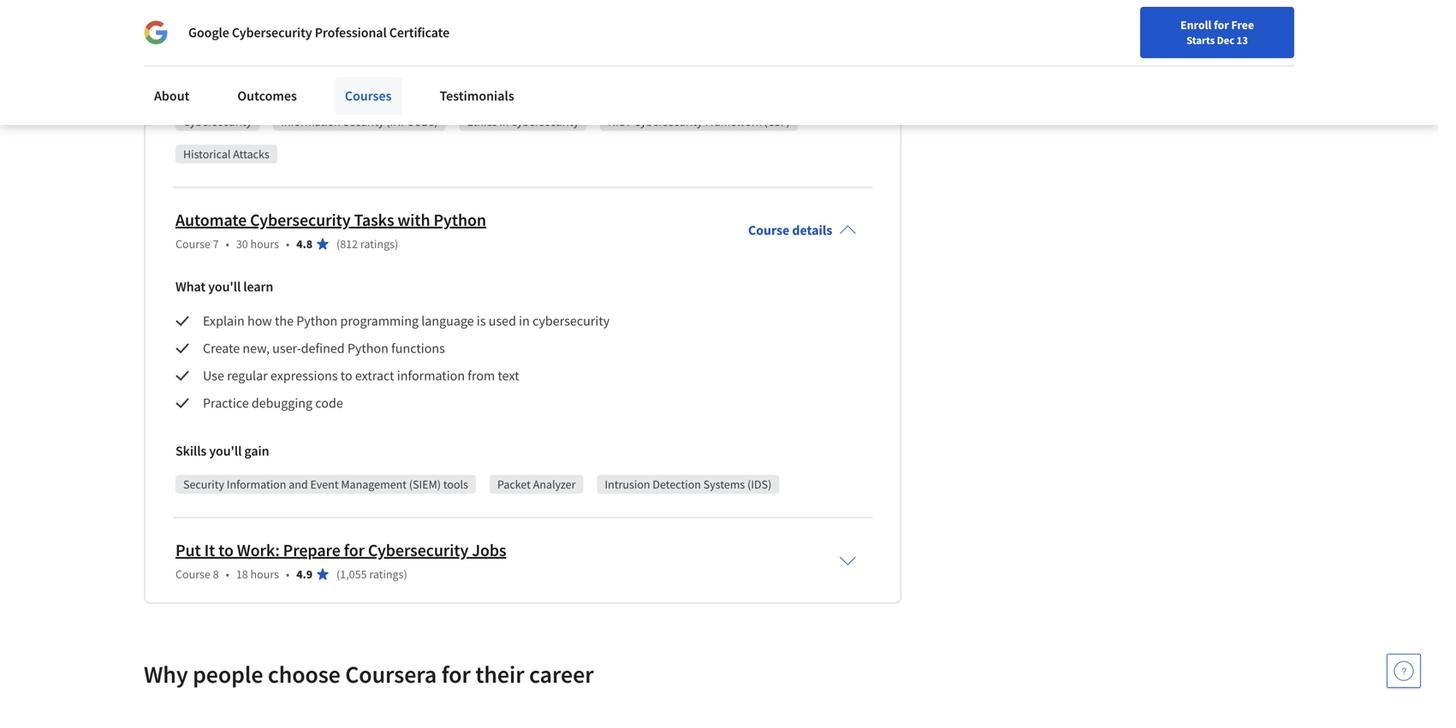 Task type: vqa. For each thing, say whether or not it's contained in the screenshot.
rightmost )
yes



Task type: describe. For each thing, give the bounding box(es) containing it.
0 horizontal spatial to
[[218, 540, 234, 562]]

professional
[[315, 24, 387, 41]]

programming
[[340, 313, 419, 330]]

• left 4.8
[[286, 237, 290, 252]]

show notifications image
[[1208, 21, 1228, 42]]

language
[[422, 313, 474, 330]]

enroll
[[1181, 17, 1212, 33]]

historical attacks
[[183, 147, 270, 162]]

ratings for prepare
[[369, 567, 404, 583]]

about
[[154, 87, 190, 104]]

expressions
[[271, 368, 338, 385]]

create
[[203, 340, 240, 357]]

812
[[340, 237, 358, 252]]

perform
[[203, 32, 249, 49]]

automate cybersecurity tasks with python
[[176, 210, 486, 231]]

detection
[[653, 477, 701, 493]]

ethics in cybersecurity
[[467, 114, 579, 129]]

put it to work: prepare for cybersecurity jobs
[[176, 540, 507, 562]]

skills for security information and event management (siem) tools
[[176, 443, 207, 460]]

• right 7
[[226, 237, 229, 252]]

debugging
[[252, 395, 313, 412]]

you'll for security information and event management (siem) tools
[[209, 443, 242, 460]]

1 vertical spatial security
[[343, 114, 384, 129]]

0 horizontal spatial management
[[341, 477, 407, 493]]

outcomes
[[238, 87, 297, 104]]

gain for cybersecurity
[[244, 80, 269, 97]]

0 vertical spatial (siem)
[[569, 32, 606, 49]]

explain
[[203, 313, 245, 330]]

functions
[[391, 340, 445, 357]]

course details button
[[735, 198, 870, 263]]

enroll for free starts dec 13
[[1181, 17, 1255, 47]]

(csf)
[[764, 114, 790, 129]]

automate cybersecurity tasks with python link
[[176, 210, 486, 231]]

courses
[[345, 87, 392, 104]]

dec
[[1218, 33, 1235, 47]]

nist
[[608, 114, 632, 129]]

(infosec)
[[387, 114, 438, 129]]

from
[[468, 368, 495, 385]]

information
[[397, 368, 465, 385]]

1,055
[[340, 567, 367, 583]]

gain for security information and event management (siem) tools
[[244, 443, 269, 460]]

used
[[489, 313, 516, 330]]

how
[[247, 313, 272, 330]]

1 vertical spatial to
[[341, 368, 353, 385]]

course details
[[749, 222, 833, 239]]

0 vertical spatial and
[[432, 32, 454, 49]]

1 horizontal spatial for
[[442, 660, 471, 690]]

analyzer
[[533, 477, 576, 493]]

use regular expressions to extract information from text
[[203, 368, 520, 385]]

13
[[1237, 33, 1249, 47]]

packet analyzer
[[498, 477, 576, 493]]

course for put it to work: prepare for cybersecurity jobs
[[176, 567, 211, 583]]

use
[[203, 368, 224, 385]]

explain how the python programming language is used in cybersecurity
[[203, 313, 610, 330]]

why
[[144, 660, 188, 690]]

python for with
[[434, 210, 486, 231]]

hours for cybersecurity
[[251, 237, 279, 252]]

intrusion
[[605, 477, 651, 493]]

information security (infosec)
[[281, 114, 438, 129]]

certificate
[[389, 24, 450, 41]]

0 vertical spatial security
[[311, 32, 358, 49]]

cybersecurity for nist cybersecurity framework (csf)
[[634, 114, 703, 129]]

free
[[1232, 17, 1255, 33]]

1 vertical spatial event
[[310, 477, 339, 493]]

english
[[1110, 19, 1152, 36]]

extract
[[355, 368, 394, 385]]

4.9
[[297, 567, 313, 583]]

attacks
[[233, 147, 270, 162]]

0 vertical spatial information
[[361, 32, 429, 49]]

testimonials
[[440, 87, 514, 104]]

their
[[476, 660, 525, 690]]

1 vertical spatial for
[[344, 540, 365, 562]]

put
[[176, 540, 201, 562]]

automate
[[176, 210, 247, 231]]

python for defined
[[348, 340, 389, 357]]

jobs
[[472, 540, 507, 562]]

course 7 • 30 hours •
[[176, 237, 290, 252]]

perform queries in security information and event management (siem) tools to investigate an event
[[203, 32, 768, 49]]

create new, user-defined python functions
[[203, 340, 445, 357]]

4.8
[[297, 237, 313, 252]]

1 button
[[1194, 11, 1242, 52]]

event
[[736, 32, 768, 49]]

course inside dropdown button
[[749, 222, 790, 239]]

is
[[477, 313, 486, 330]]

regular
[[227, 368, 268, 385]]

0 vertical spatial tools
[[608, 32, 637, 49]]

cybersecurity for google cybersecurity professional certificate
[[232, 24, 312, 41]]

why people choose coursera for their career
[[144, 660, 594, 690]]

( 812 ratings )
[[337, 237, 398, 252]]

people
[[193, 660, 263, 690]]

1 vertical spatial tools
[[443, 477, 468, 493]]

1
[[1223, 14, 1228, 27]]



Task type: locate. For each thing, give the bounding box(es) containing it.
outcomes link
[[227, 77, 307, 115]]

security information and event management (siem) tools
[[183, 477, 468, 493]]

event up prepare
[[310, 477, 339, 493]]

you'll for cybersecurity
[[209, 80, 242, 97]]

1 vertical spatial hours
[[251, 567, 279, 583]]

in right queries
[[297, 32, 308, 49]]

)
[[395, 237, 398, 252], [404, 567, 407, 583]]

2 vertical spatial in
[[519, 313, 530, 330]]

0 vertical spatial )
[[395, 237, 398, 252]]

2 horizontal spatial to
[[640, 32, 651, 49]]

1 horizontal spatial )
[[404, 567, 407, 583]]

python
[[434, 210, 486, 231], [297, 313, 338, 330], [348, 340, 389, 357]]

( down put it to work: prepare for cybersecurity jobs 'link'
[[337, 567, 340, 583]]

an
[[719, 32, 733, 49]]

you'll down practice
[[209, 443, 242, 460]]

information down the outcomes
[[281, 114, 341, 129]]

course for automate cybersecurity tasks with python
[[176, 237, 211, 252]]

it
[[204, 540, 215, 562]]

and up testimonials
[[432, 32, 454, 49]]

• right 8 on the bottom left of the page
[[226, 567, 229, 583]]

1 horizontal spatial tools
[[608, 32, 637, 49]]

cybersecurity for automate cybersecurity tasks with python
[[250, 210, 351, 231]]

0 vertical spatial (
[[337, 237, 340, 252]]

code
[[315, 395, 343, 412]]

gain down queries
[[244, 80, 269, 97]]

details
[[793, 222, 833, 239]]

security up it
[[183, 477, 224, 493]]

with
[[398, 210, 430, 231]]

1 vertical spatial in
[[500, 114, 509, 129]]

2 horizontal spatial in
[[519, 313, 530, 330]]

to left extract
[[341, 368, 353, 385]]

2 gain from the top
[[244, 443, 269, 460]]

1 skills from the top
[[176, 80, 207, 97]]

to right it
[[218, 540, 234, 562]]

about link
[[144, 77, 200, 115]]

2 vertical spatial for
[[442, 660, 471, 690]]

1 horizontal spatial management
[[491, 32, 566, 49]]

in
[[297, 32, 308, 49], [500, 114, 509, 129], [519, 313, 530, 330]]

you'll
[[209, 80, 242, 97], [208, 279, 241, 296], [209, 443, 242, 460]]

( down automate cybersecurity tasks with python
[[337, 237, 340, 252]]

) for python
[[395, 237, 398, 252]]

8
[[213, 567, 219, 583]]

18
[[236, 567, 248, 583]]

ratings down tasks
[[360, 237, 395, 252]]

framework
[[705, 114, 762, 129]]

1 horizontal spatial python
[[348, 340, 389, 357]]

courses link
[[335, 77, 402, 115]]

1 horizontal spatial (siem)
[[569, 32, 606, 49]]

tasks
[[354, 210, 394, 231]]

0 vertical spatial event
[[456, 32, 489, 49]]

0 vertical spatial ratings
[[360, 237, 395, 252]]

career
[[529, 660, 594, 690]]

0 horizontal spatial and
[[289, 477, 308, 493]]

) for prepare
[[404, 567, 407, 583]]

1 vertical spatial ratings
[[369, 567, 404, 583]]

python up extract
[[348, 340, 389, 357]]

hours right 30
[[251, 237, 279, 252]]

help center image
[[1394, 661, 1415, 682]]

management up put it to work: prepare for cybersecurity jobs 'link'
[[341, 477, 407, 493]]

1 horizontal spatial to
[[341, 368, 353, 385]]

1 skills you'll gain from the top
[[176, 80, 269, 97]]

0 vertical spatial skills
[[176, 80, 207, 97]]

put it to work: prepare for cybersecurity jobs link
[[176, 540, 507, 562]]

0 horizontal spatial )
[[395, 237, 398, 252]]

ratings for python
[[360, 237, 395, 252]]

what you'll learn
[[176, 279, 273, 296]]

systems
[[704, 477, 745, 493]]

skills down google
[[176, 80, 207, 97]]

0 horizontal spatial tools
[[443, 477, 468, 493]]

to left investigate
[[640, 32, 651, 49]]

information up courses
[[361, 32, 429, 49]]

and up prepare
[[289, 477, 308, 493]]

1 horizontal spatial and
[[432, 32, 454, 49]]

0 vertical spatial skills you'll gain
[[176, 80, 269, 97]]

( for with
[[337, 237, 340, 252]]

0 vertical spatial you'll
[[209, 80, 242, 97]]

1 vertical spatial information
[[281, 114, 341, 129]]

(
[[337, 237, 340, 252], [337, 567, 340, 583]]

1 ( from the top
[[337, 237, 340, 252]]

0 vertical spatial for
[[1214, 17, 1230, 33]]

1 horizontal spatial event
[[456, 32, 489, 49]]

learn
[[243, 279, 273, 296]]

skills you'll gain down the perform
[[176, 80, 269, 97]]

1 vertical spatial you'll
[[208, 279, 241, 296]]

you'll down the perform
[[209, 80, 242, 97]]

( for work:
[[337, 567, 340, 583]]

security
[[311, 32, 358, 49], [343, 114, 384, 129], [183, 477, 224, 493]]

skills you'll gain for cybersecurity
[[176, 80, 269, 97]]

practice
[[203, 395, 249, 412]]

0 horizontal spatial for
[[344, 540, 365, 562]]

0 vertical spatial in
[[297, 32, 308, 49]]

coursera
[[345, 660, 437, 690]]

2 vertical spatial to
[[218, 540, 234, 562]]

cybersecurity right used
[[533, 313, 610, 330]]

course left 7
[[176, 237, 211, 252]]

1 vertical spatial (siem)
[[409, 477, 441, 493]]

1 vertical spatial )
[[404, 567, 407, 583]]

packet
[[498, 477, 531, 493]]

1 vertical spatial skills
[[176, 443, 207, 460]]

security right queries
[[311, 32, 358, 49]]

course left details
[[749, 222, 790, 239]]

(ids)
[[748, 477, 772, 493]]

1 horizontal spatial in
[[500, 114, 509, 129]]

ratings right the 1,055
[[369, 567, 404, 583]]

event right certificate on the left
[[456, 32, 489, 49]]

cybersecurity up historical attacks
[[183, 114, 252, 129]]

information up the 'work:'
[[227, 477, 286, 493]]

1 vertical spatial and
[[289, 477, 308, 493]]

queries
[[252, 32, 295, 49]]

0 vertical spatial cybersecurity
[[512, 114, 579, 129]]

course 8 • 18 hours •
[[176, 567, 290, 583]]

what
[[176, 279, 206, 296]]

management
[[491, 32, 566, 49], [341, 477, 407, 493]]

) down "with"
[[395, 237, 398, 252]]

2 hours from the top
[[251, 567, 279, 583]]

for up the 1,055
[[344, 540, 365, 562]]

2 ( from the top
[[337, 567, 340, 583]]

0 vertical spatial gain
[[244, 80, 269, 97]]

1 vertical spatial cybersecurity
[[533, 313, 610, 330]]

1 vertical spatial management
[[341, 477, 407, 493]]

gain down 'practice debugging code'
[[244, 443, 269, 460]]

0 vertical spatial python
[[434, 210, 486, 231]]

1 hours from the top
[[251, 237, 279, 252]]

cybersecurity right ethics
[[512, 114, 579, 129]]

investigate
[[654, 32, 716, 49]]

0 vertical spatial hours
[[251, 237, 279, 252]]

for
[[1214, 17, 1230, 33], [344, 540, 365, 562], [442, 660, 471, 690]]

hours right 18
[[251, 567, 279, 583]]

skills you'll gain
[[176, 80, 269, 97], [176, 443, 269, 460]]

1 vertical spatial python
[[297, 313, 338, 330]]

2 vertical spatial security
[[183, 477, 224, 493]]

2 horizontal spatial for
[[1214, 17, 1230, 33]]

0 horizontal spatial python
[[297, 313, 338, 330]]

0 vertical spatial management
[[491, 32, 566, 49]]

skills
[[176, 80, 207, 97], [176, 443, 207, 460]]

) right the 1,055
[[404, 567, 407, 583]]

skills you'll gain down practice
[[176, 443, 269, 460]]

tools left the 'packet'
[[443, 477, 468, 493]]

security down courses
[[343, 114, 384, 129]]

for inside enroll for free starts dec 13
[[1214, 17, 1230, 33]]

you'll left learn
[[208, 279, 241, 296]]

python right "with"
[[434, 210, 486, 231]]

skills for cybersecurity
[[176, 80, 207, 97]]

7
[[213, 237, 219, 252]]

2 skills you'll gain from the top
[[176, 443, 269, 460]]

defined
[[301, 340, 345, 357]]

and
[[432, 32, 454, 49], [289, 477, 308, 493]]

30
[[236, 237, 248, 252]]

tools
[[608, 32, 637, 49], [443, 477, 468, 493]]

cybersecurity
[[232, 24, 312, 41], [183, 114, 252, 129], [634, 114, 703, 129], [250, 210, 351, 231], [368, 540, 469, 562]]

•
[[226, 237, 229, 252], [286, 237, 290, 252], [226, 567, 229, 583], [286, 567, 290, 583]]

( 1,055 ratings )
[[337, 567, 407, 583]]

nist cybersecurity framework (csf)
[[608, 114, 790, 129]]

new,
[[243, 340, 270, 357]]

the
[[275, 313, 294, 330]]

historical
[[183, 147, 231, 162]]

hours
[[251, 237, 279, 252], [251, 567, 279, 583]]

ethics
[[467, 114, 497, 129]]

course left 8 on the bottom left of the page
[[176, 567, 211, 583]]

work:
[[237, 540, 280, 562]]

1 vertical spatial gain
[[244, 443, 269, 460]]

python up 'defined'
[[297, 313, 338, 330]]

english button
[[1079, 0, 1183, 56]]

0 horizontal spatial event
[[310, 477, 339, 493]]

2 skills from the top
[[176, 443, 207, 460]]

management up the testimonials link
[[491, 32, 566, 49]]

2 vertical spatial python
[[348, 340, 389, 357]]

text
[[498, 368, 520, 385]]

hours for it
[[251, 567, 279, 583]]

• left the 4.9
[[286, 567, 290, 583]]

0 horizontal spatial (siem)
[[409, 477, 441, 493]]

user-
[[272, 340, 301, 357]]

1 vertical spatial (
[[337, 567, 340, 583]]

course
[[749, 222, 790, 239], [176, 237, 211, 252], [176, 567, 211, 583]]

ratings
[[360, 237, 395, 252], [369, 567, 404, 583]]

cybersecurity right nist
[[634, 114, 703, 129]]

event
[[456, 32, 489, 49], [310, 477, 339, 493]]

practice debugging code
[[203, 395, 343, 412]]

cybersecurity up 4.8
[[250, 210, 351, 231]]

None search field
[[244, 11, 655, 45]]

in right ethics
[[500, 114, 509, 129]]

for up dec
[[1214, 17, 1230, 33]]

2 vertical spatial you'll
[[209, 443, 242, 460]]

tools left investigate
[[608, 32, 637, 49]]

starts
[[1187, 33, 1215, 47]]

cybersecurity right google
[[232, 24, 312, 41]]

in right used
[[519, 313, 530, 330]]

skills you'll gain for security information and event management (siem) tools
[[176, 443, 269, 460]]

cybersecurity up ( 1,055 ratings )
[[368, 540, 469, 562]]

0 horizontal spatial in
[[297, 32, 308, 49]]

google image
[[144, 21, 168, 45]]

skills down practice
[[176, 443, 207, 460]]

0 vertical spatial to
[[640, 32, 651, 49]]

for left their
[[442, 660, 471, 690]]

1 vertical spatial skills you'll gain
[[176, 443, 269, 460]]

2 horizontal spatial python
[[434, 210, 486, 231]]

2 vertical spatial information
[[227, 477, 286, 493]]

intrusion detection systems (ids)
[[605, 477, 772, 493]]

choose
[[268, 660, 341, 690]]

1 gain from the top
[[244, 80, 269, 97]]



